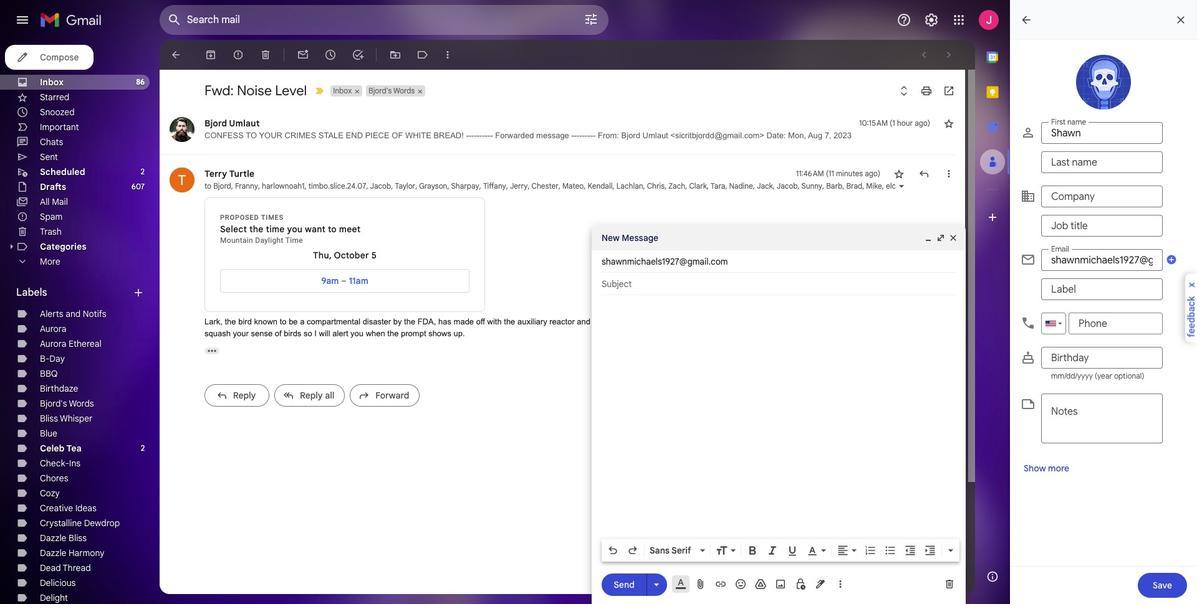 Task type: vqa. For each thing, say whether or not it's contained in the screenshot.
Sam's Party - Hey Maria, I will not be able to make Sam's party. Thanks so much, Kendall
no



Task type: locate. For each thing, give the bounding box(es) containing it.
spam
[[40, 211, 63, 223]]

celeb tea link
[[40, 443, 82, 455]]

1 horizontal spatial ago)
[[915, 118, 931, 128]]

0 horizontal spatial be
[[289, 317, 298, 326]]

not starred checkbox up show details icon
[[893, 168, 906, 180]]

1 horizontal spatial bjord's
[[369, 86, 392, 95]]

delight link
[[40, 593, 68, 604]]

show trimmed content image
[[205, 348, 220, 355]]

bjord's words inside labels navigation
[[40, 399, 94, 410]]

tab list
[[975, 40, 1010, 560]]

delete image
[[259, 49, 272, 61]]

ago) right the hour
[[915, 118, 931, 128]]

delicious link
[[40, 578, 76, 589]]

bliss down crystalline dewdrop link
[[69, 533, 87, 544]]

bjord right from:
[[622, 131, 640, 140]]

numbered list ‪(⌘⇧7)‬ image
[[864, 545, 877, 558]]

4 , from the left
[[366, 181, 368, 191]]

34 , from the left
[[1131, 181, 1134, 191]]

0 vertical spatial 2
[[141, 167, 145, 176]]

0 vertical spatial not starred checkbox
[[943, 117, 955, 130]]

1 reply from the left
[[233, 390, 256, 401]]

Not starred checkbox
[[943, 117, 955, 130], [893, 168, 906, 180]]

Search mail text field
[[187, 14, 549, 26]]

insert emoji ‪(⌘⇧2)‬ image
[[735, 579, 747, 591]]

forward link
[[350, 384, 420, 407]]

archive image
[[205, 49, 217, 61]]

compose button
[[5, 45, 94, 70]]

1 horizontal spatial jacob
[[777, 181, 798, 191]]

next
[[683, 317, 699, 326]]

0 vertical spatial bjord's words
[[369, 86, 415, 95]]

you
[[287, 224, 303, 235], [351, 329, 364, 339]]

bliss up blue link
[[40, 413, 58, 425]]

17 - from the left
[[588, 131, 590, 140]]

2 horizontal spatial to
[[328, 224, 337, 235]]

turtle
[[229, 168, 254, 180]]

celeb
[[40, 443, 65, 455]]

words inside labels navigation
[[69, 399, 94, 410]]

0 vertical spatial bjord's
[[369, 86, 392, 95]]

1 horizontal spatial words
[[393, 86, 415, 95]]

0 vertical spatial bliss
[[40, 413, 58, 425]]

delicious
[[40, 578, 76, 589]]

1 2 from the top
[[141, 167, 145, 176]]

28 , from the left
[[1001, 181, 1004, 191]]

scheduled
[[40, 167, 85, 178]]

ago) inside 'cell'
[[915, 118, 931, 128]]

and
[[66, 309, 81, 320], [577, 317, 591, 326]]

1 vertical spatial not starred checkbox
[[893, 168, 906, 180]]

inbox inside labels navigation
[[40, 77, 64, 88]]

labels
[[16, 287, 47, 299]]

1 horizontal spatial and
[[577, 317, 591, 326]]

luck
[[667, 317, 681, 326]]

reply left all
[[300, 390, 323, 401]]

1 horizontal spatial umlaut
[[643, 131, 668, 140]]

26 , from the left
[[965, 181, 969, 191]]

to up of
[[280, 317, 287, 326]]

10 , from the left
[[528, 181, 530, 191]]

2 for celeb tea
[[141, 444, 145, 453]]

1 horizontal spatial to
[[280, 317, 287, 326]]

the up daylight
[[249, 224, 264, 235]]

2
[[141, 167, 145, 176], [141, 444, 145, 453]]

will right i
[[319, 329, 330, 339]]

attach files image
[[695, 579, 707, 591]]

13 , from the left
[[613, 181, 615, 191]]

b-
[[40, 354, 49, 365]]

all mail link
[[40, 196, 68, 208]]

0 vertical spatial aurora
[[40, 324, 66, 335]]

birthdaze
[[40, 384, 78, 395]]

dead thread link
[[40, 563, 91, 574]]

bjord down terry
[[213, 181, 231, 191]]

15 - from the left
[[582, 131, 585, 140]]

Subject field
[[602, 278, 956, 291]]

4 - from the left
[[474, 131, 477, 140]]

11:46 am
[[796, 169, 824, 178]]

to
[[205, 181, 211, 191], [328, 224, 337, 235], [280, 317, 287, 326]]

0 horizontal spatial bjord's words
[[40, 399, 94, 410]]

sense
[[251, 329, 273, 339]]

1 horizontal spatial bjord's words
[[369, 86, 415, 95]]

0 horizontal spatial words
[[69, 399, 94, 410]]

creative ideas
[[40, 503, 97, 515]]

drafts link
[[40, 181, 66, 193]]

1 vertical spatial you
[[351, 329, 364, 339]]

2 reply from the left
[[300, 390, 323, 401]]

0 horizontal spatial the
[[724, 317, 738, 326]]

inbox
[[40, 77, 64, 88], [333, 86, 352, 95]]

jacob right jack
[[777, 181, 798, 191]]

power
[[593, 317, 615, 326]]

0 horizontal spatial not starred checkbox
[[893, 168, 906, 180]]

list containing bjord umlaut
[[160, 105, 1197, 418]]

ago) for 10:15 am (1 hour ago)
[[915, 118, 931, 128]]

bjord's words up bliss whisper
[[40, 399, 94, 410]]

to right want
[[328, 224, 337, 235]]

will right the ladder
[[765, 317, 776, 326]]

bjord's inside button
[[369, 86, 392, 95]]

Message Body text field
[[602, 302, 956, 536]]

9am – 11am button
[[226, 270, 464, 292]]

words up whisper
[[69, 399, 94, 410]]

sans serif option
[[647, 545, 698, 558]]

ago) inside cell
[[865, 169, 881, 178]]

0 vertical spatial to
[[205, 181, 211, 191]]

2 dazzle from the top
[[40, 548, 66, 559]]

redo ‪(⌘y)‬ image
[[627, 545, 639, 558]]

and left the power
[[577, 317, 591, 326]]

bbq
[[40, 369, 58, 380]]

reply link
[[205, 384, 269, 407]]

0 horizontal spatial jacob
[[370, 181, 391, 191]]

0 horizontal spatial to
[[205, 181, 211, 191]]

19 , from the left
[[753, 181, 755, 191]]

insert files using drive image
[[755, 579, 767, 591]]

25 , from the left
[[882, 181, 884, 191]]

made
[[454, 317, 474, 326]]

0 horizontal spatial bjord's
[[40, 399, 67, 410]]

jacob left taylor
[[370, 181, 391, 191]]

19 - from the left
[[593, 131, 596, 140]]

the right by
[[404, 317, 415, 326]]

more
[[40, 256, 60, 268]]

of
[[392, 131, 403, 140]]

of
[[275, 329, 282, 339]]

has
[[438, 317, 452, 326]]

aurora down alerts
[[40, 324, 66, 335]]

0 vertical spatial words
[[393, 86, 415, 95]]

list
[[160, 105, 1197, 418]]

<sicritbjordd@gmail.com>
[[671, 131, 764, 140]]

inoperable
[[790, 317, 828, 326]]

day
[[49, 354, 65, 365]]

0 horizontal spatial bliss
[[40, 413, 58, 425]]

words inside button
[[393, 86, 415, 95]]

aurora down aurora link
[[40, 339, 66, 350]]

underline ‪(⌘u)‬ image
[[786, 546, 799, 558]]

the inside proposed times select the time you want to meet mountain daylight time
[[249, 224, 264, 235]]

inbox up starred
[[40, 77, 64, 88]]

1 vertical spatial bjord's
[[40, 399, 67, 410]]

21 , from the left
[[798, 181, 800, 191]]

18 - from the left
[[590, 131, 593, 140]]

7 - from the left
[[482, 131, 485, 140]]

notifs
[[83, 309, 106, 320]]

11am
[[349, 276, 368, 287]]

insert photo image
[[775, 579, 787, 591]]

reply all
[[300, 390, 334, 401]]

all
[[325, 390, 334, 401]]

1 - from the left
[[466, 131, 469, 140]]

0 horizontal spatial ago)
[[865, 169, 881, 178]]

indent less ‪(⌘[)‬ image
[[904, 545, 917, 558]]

you inside proposed times select the time you want to meet mountain daylight time
[[287, 224, 303, 235]]

crimes
[[285, 131, 316, 140]]

undo ‪(⌘z)‬ image
[[607, 545, 619, 558]]

inbox down snooze image
[[333, 86, 352, 95]]

bjord's for the bjord's words button
[[369, 86, 392, 95]]

1 horizontal spatial reply
[[300, 390, 323, 401]]

labels image
[[417, 49, 429, 61]]

0 vertical spatial dazzle
[[40, 533, 66, 544]]

2 for scheduled
[[141, 167, 145, 176]]

support image
[[897, 12, 912, 27]]

to inside proposed times select the time you want to meet mountain daylight time
[[328, 224, 337, 235]]

meet
[[339, 224, 361, 235]]

hour
[[897, 118, 913, 128]]

dazzle down crystalline
[[40, 533, 66, 544]]

delight
[[40, 593, 68, 604]]

1 vertical spatial words
[[69, 399, 94, 410]]

1 vertical spatial umlaut
[[643, 131, 668, 140]]

bjord's for bjord's words link
[[40, 399, 67, 410]]

11:46 am (11 minutes ago) cell
[[796, 168, 881, 180]]

bjord
[[205, 118, 227, 129], [622, 131, 640, 140], [213, 181, 231, 191]]

(1
[[890, 118, 895, 128]]

kendall
[[588, 181, 613, 191]]

5 , from the left
[[391, 181, 393, 191]]

2 - from the left
[[469, 131, 472, 140]]

13 - from the left
[[577, 131, 580, 140]]

ago) for 11:46 am (11 minutes ago)
[[865, 169, 881, 178]]

ago) up mike
[[865, 169, 881, 178]]

labels heading
[[16, 287, 132, 299]]

1 horizontal spatial bliss
[[69, 533, 87, 544]]

crystalline
[[40, 518, 82, 529]]

inbox inside inbox button
[[333, 86, 352, 95]]

be left a
[[289, 317, 298, 326]]

0 horizontal spatial and
[[66, 309, 81, 320]]

so
[[304, 329, 312, 339]]

scheduled link
[[40, 167, 85, 178]]

reply inside "link"
[[233, 390, 256, 401]]

1 vertical spatial dazzle
[[40, 548, 66, 559]]

chores
[[40, 473, 68, 485]]

bjord's down birthdaze at the left bottom
[[40, 399, 67, 410]]

not starred image
[[943, 117, 955, 130]]

10:15 am (1 hour ago) cell
[[859, 117, 931, 130]]

taylor
[[395, 181, 415, 191]]

bjord's words down the move to "image"
[[369, 86, 415, 95]]

snoozed
[[40, 107, 75, 118]]

to down terry
[[205, 181, 211, 191]]

1 horizontal spatial inbox
[[333, 86, 352, 95]]

until
[[830, 317, 845, 326]]

be left inoperable
[[779, 317, 788, 326]]

reply all link
[[274, 384, 345, 407]]

20 , from the left
[[773, 181, 775, 191]]

words down the move to "image"
[[393, 86, 415, 95]]

more send options image
[[650, 579, 663, 592]]

check-ins
[[40, 458, 81, 470]]

1 horizontal spatial be
[[779, 317, 788, 326]]

umlaut right from:
[[643, 131, 668, 140]]

ideas
[[75, 503, 97, 515]]

0 vertical spatial ago)
[[915, 118, 931, 128]]

bread!
[[434, 131, 464, 140]]

aurora for aurora ethereal
[[40, 339, 66, 350]]

send button
[[602, 574, 647, 597]]

1 vertical spatial to
[[328, 224, 337, 235]]

labels navigation
[[0, 40, 160, 605]]

0 horizontal spatial umlaut
[[229, 118, 260, 129]]

you up "time"
[[287, 224, 303, 235]]

bliss whisper
[[40, 413, 93, 425]]

will right movies
[[943, 317, 954, 326]]

2 vertical spatial to
[[280, 317, 287, 326]]

1 vertical spatial bliss
[[69, 533, 87, 544]]

2 aurora from the top
[[40, 339, 66, 350]]

the
[[724, 317, 738, 326], [899, 317, 913, 326]]

1 vertical spatial aurora
[[40, 339, 66, 350]]

None search field
[[160, 5, 609, 35]]

bjord's right inbox button
[[369, 86, 392, 95]]

9 , from the left
[[506, 181, 508, 191]]

1 horizontal spatial the
[[899, 317, 913, 326]]

tiffany
[[483, 181, 506, 191]]

9 - from the left
[[488, 131, 490, 140]]

show details image
[[898, 183, 905, 190]]

and down labels heading
[[66, 309, 81, 320]]

2 horizontal spatial will
[[943, 317, 954, 326]]

0 horizontal spatial inbox
[[40, 77, 64, 88]]

the right notice.
[[899, 317, 913, 326]]

2 2 from the top
[[141, 444, 145, 453]]

32 , from the left
[[1085, 181, 1089, 191]]

0 vertical spatial you
[[287, 224, 303, 235]]

disaster
[[363, 317, 391, 326]]

cozy
[[40, 488, 60, 500]]

29 , from the left
[[1017, 181, 1020, 191]]

1 vertical spatial 2
[[141, 444, 145, 453]]

the right week.
[[724, 317, 738, 326]]

not starred checkbox right the hour
[[943, 117, 955, 130]]

sans
[[650, 546, 670, 557]]

8 , from the left
[[479, 181, 481, 191]]

0 vertical spatial bjord
[[205, 118, 227, 129]]

blue
[[40, 428, 57, 440]]

advanced search options image
[[579, 7, 604, 32]]

back to inbox image
[[170, 49, 182, 61]]

1 the from the left
[[724, 317, 738, 326]]

1 horizontal spatial not starred checkbox
[[943, 117, 955, 130]]

bjord up confess
[[205, 118, 227, 129]]

check-
[[40, 458, 69, 470]]

1 vertical spatial ago)
[[865, 169, 881, 178]]

to inside lark, the bird known to be a compartmental disaster by the fda, has made off with the auxiliary reactor and power supply. good luck next week. the ladder will be inoperable until further notice. the movies will squash your sense of birds so i will alert you when the prompt shows up.
[[280, 317, 287, 326]]

you right alert
[[351, 329, 364, 339]]

27 , from the left
[[987, 181, 991, 191]]

1 aurora from the top
[[40, 324, 66, 335]]

shows up.
[[429, 329, 465, 339]]

fda,
[[418, 317, 436, 326]]

bjord's words inside button
[[369, 86, 415, 95]]

add to tasks image
[[352, 49, 364, 61]]

23 , from the left
[[843, 181, 845, 191]]

9am
[[321, 276, 339, 287]]

0 horizontal spatial reply
[[233, 390, 256, 401]]

reply down your
[[233, 390, 256, 401]]

1 dazzle from the top
[[40, 533, 66, 544]]

bold ‪(⌘b)‬ image
[[746, 545, 759, 558]]

1 vertical spatial bjord's words
[[40, 399, 94, 410]]

tara
[[711, 181, 726, 191]]

dazzle up "dead"
[[40, 548, 66, 559]]

italic ‪(⌘i)‬ image
[[766, 545, 779, 558]]

you inside lark, the bird known to be a compartmental disaster by the fda, has made off with the auxiliary reactor and power supply. good luck next week. the ladder will be inoperable until further notice. the movies will squash your sense of birds so i will alert you when the prompt shows up.
[[351, 329, 364, 339]]

thu,
[[313, 250, 332, 261]]

the down by
[[388, 329, 399, 339]]

0 horizontal spatial you
[[287, 224, 303, 235]]

end
[[346, 131, 363, 140]]

bjord's inside labels navigation
[[40, 399, 67, 410]]

umlaut up to
[[229, 118, 260, 129]]

1 horizontal spatial you
[[351, 329, 364, 339]]

17 , from the left
[[707, 181, 709, 191]]

dazzle bliss
[[40, 533, 87, 544]]

11 - from the left
[[572, 131, 574, 140]]

2 jacob from the left
[[777, 181, 798, 191]]

dialog
[[592, 226, 966, 605]]

time
[[285, 236, 303, 245]]



Task type: describe. For each thing, give the bounding box(es) containing it.
cozy link
[[40, 488, 60, 500]]

important
[[40, 122, 79, 133]]

birds
[[284, 329, 301, 339]]

more options image
[[837, 579, 844, 591]]

thread
[[63, 563, 91, 574]]

all
[[40, 196, 50, 208]]

the left the 'bird'
[[225, 317, 236, 326]]

inbox button
[[331, 85, 353, 97]]

16 , from the left
[[686, 181, 687, 191]]

15 , from the left
[[665, 181, 667, 191]]

dazzle for dazzle bliss
[[40, 533, 66, 544]]

grayson
[[419, 181, 447, 191]]

mountain
[[220, 236, 253, 245]]

5 - from the left
[[477, 131, 480, 140]]

inbox link
[[40, 77, 64, 88]]

8 - from the left
[[485, 131, 488, 140]]

compose
[[40, 52, 79, 63]]

squash
[[205, 329, 231, 339]]

bliss whisper link
[[40, 413, 93, 425]]

dialog containing sans serif
[[592, 226, 966, 605]]

select
[[220, 224, 247, 235]]

chats
[[40, 137, 63, 148]]

not starred checkbox for 11:46 am (11 minutes ago)
[[893, 168, 906, 180]]

18 , from the left
[[726, 181, 727, 191]]

insert signature image
[[814, 579, 827, 591]]

harlownoah1
[[262, 181, 305, 191]]

1 horizontal spatial will
[[765, 317, 776, 326]]

bjord's words for the bjord's words button
[[369, 86, 415, 95]]

terry turtle
[[205, 168, 254, 180]]

607
[[132, 182, 145, 191]]

12 , from the left
[[584, 181, 586, 191]]

settings image
[[924, 12, 939, 27]]

important link
[[40, 122, 79, 133]]

b-day
[[40, 354, 65, 365]]

3 - from the left
[[472, 131, 474, 140]]

snooze image
[[324, 49, 337, 61]]

celeb tea
[[40, 443, 82, 455]]

11:46 am (11 minutes ago)
[[796, 169, 881, 178]]

mon,
[[788, 131, 806, 140]]

dazzle for dazzle harmony
[[40, 548, 66, 559]]

move to image
[[389, 49, 402, 61]]

3 , from the left
[[305, 181, 307, 191]]

formatting options toolbar
[[602, 540, 960, 563]]

alerts and notifs link
[[40, 309, 106, 320]]

more image
[[442, 49, 454, 61]]

words for the bjord's words button
[[393, 86, 415, 95]]

discard draft ‪(⌘⇧d)‬ image
[[944, 579, 956, 591]]

insert link ‪(⌘k)‬ image
[[715, 579, 727, 591]]

lark, the bird known to be a compartmental disaster by the fda, has made off with the auxiliary reactor and power supply. good luck next week. the ladder will be inoperable until further notice. the movies will squash your sense of birds so i will alert you when the prompt shows up.
[[205, 317, 954, 339]]

known
[[254, 317, 278, 326]]

words for bjord's words link
[[69, 399, 94, 410]]

when
[[366, 329, 385, 339]]

blue link
[[40, 428, 57, 440]]

and inside labels navigation
[[66, 309, 81, 320]]

11 , from the left
[[559, 181, 561, 191]]

whisper
[[60, 413, 93, 425]]

message
[[536, 131, 569, 140]]

mail
[[52, 196, 68, 208]]

trash link
[[40, 226, 62, 238]]

spam link
[[40, 211, 63, 223]]

supply.
[[617, 317, 642, 326]]

further
[[847, 317, 871, 326]]

franny
[[235, 181, 258, 191]]

tea
[[66, 443, 82, 455]]

aug
[[808, 131, 823, 140]]

sans serif
[[650, 546, 691, 557]]

trash
[[40, 226, 62, 238]]

bjord's words link
[[40, 399, 94, 410]]

bulleted list ‪(⌘⇧8)‬ image
[[884, 545, 897, 558]]

minimize image
[[924, 233, 934, 243]]

pop out image
[[936, 233, 946, 243]]

bjord's words for bjord's words link
[[40, 399, 94, 410]]

close image
[[949, 233, 959, 243]]

send
[[614, 580, 635, 591]]

7 , from the left
[[447, 181, 449, 191]]

–
[[341, 276, 347, 287]]

10:15 am (1 hour ago)
[[859, 118, 931, 128]]

33 , from the left
[[1114, 181, 1117, 191]]

drafts
[[40, 181, 66, 193]]

aurora ethereal link
[[40, 339, 101, 350]]

noise
[[237, 82, 272, 99]]

0 horizontal spatial will
[[319, 329, 330, 339]]

proposed
[[220, 214, 259, 222]]

12 - from the left
[[574, 131, 577, 140]]

chats link
[[40, 137, 63, 148]]

1 jacob from the left
[[370, 181, 391, 191]]

lark,
[[205, 317, 223, 326]]

search mail image
[[163, 9, 186, 31]]

reply for reply all
[[300, 390, 323, 401]]

prompt
[[401, 329, 426, 339]]

dazzle harmony link
[[40, 548, 104, 559]]

week.
[[701, 317, 722, 326]]

jerry
[[510, 181, 528, 191]]

0 vertical spatial umlaut
[[229, 118, 260, 129]]

off
[[476, 317, 485, 326]]

main menu image
[[15, 12, 30, 27]]

mike
[[866, 181, 882, 191]]

side panel section
[[975, 40, 1010, 595]]

2 , from the left
[[258, 181, 260, 191]]

24 , from the left
[[863, 181, 865, 191]]

1 vertical spatial bjord
[[622, 131, 640, 140]]

fwd:
[[205, 82, 234, 99]]

1 , from the left
[[231, 181, 233, 191]]

6 - from the left
[[480, 131, 482, 140]]

not starred checkbox for 10:15 am (1 hour ago)
[[943, 117, 955, 130]]

14 - from the left
[[580, 131, 582, 140]]

fwd: noise level
[[205, 82, 307, 99]]

starred link
[[40, 92, 69, 103]]

thu, october 5
[[313, 250, 377, 261]]

1 be from the left
[[289, 317, 298, 326]]

creative
[[40, 503, 73, 515]]

serif
[[672, 546, 691, 557]]

22 , from the left
[[823, 181, 825, 191]]

bjord umlaut
[[205, 118, 260, 129]]

alert
[[333, 329, 348, 339]]

alerts and notifs
[[40, 309, 106, 320]]

2 vertical spatial bjord
[[213, 181, 231, 191]]

aurora for aurora link
[[40, 324, 66, 335]]

more formatting options image
[[945, 545, 957, 558]]

dazzle harmony
[[40, 548, 104, 559]]

6 , from the left
[[415, 181, 417, 191]]

ethereal
[[69, 339, 101, 350]]

35 , from the left
[[1151, 181, 1155, 191]]

aurora link
[[40, 324, 66, 335]]

chris
[[647, 181, 665, 191]]

14 , from the left
[[643, 181, 645, 191]]

dead thread
[[40, 563, 91, 574]]

reply for reply
[[233, 390, 256, 401]]

indent more ‪(⌘])‬ image
[[924, 545, 937, 558]]

level
[[275, 82, 307, 99]]

2 be from the left
[[779, 317, 788, 326]]

toggle confidential mode image
[[795, 579, 807, 591]]

jack
[[757, 181, 773, 191]]

birthdaze link
[[40, 384, 78, 395]]

bbq link
[[40, 369, 58, 380]]

not starred image
[[893, 168, 906, 180]]

alerts
[[40, 309, 63, 320]]

piece
[[365, 131, 390, 140]]

sharpay
[[451, 181, 479, 191]]

report spam image
[[232, 49, 244, 61]]

inbox for inbox link
[[40, 77, 64, 88]]

gmail image
[[40, 7, 108, 32]]

lachlan
[[617, 181, 643, 191]]

by
[[393, 317, 402, 326]]

10 - from the left
[[490, 131, 493, 140]]

the right with
[[504, 317, 515, 326]]

times
[[261, 214, 284, 222]]

creative ideas link
[[40, 503, 97, 515]]

dazzle bliss link
[[40, 533, 87, 544]]

minutes
[[836, 169, 863, 178]]

and inside lark, the bird known to be a compartmental disaster by the fda, has made off with the auxiliary reactor and power supply. good luck next week. the ladder will be inoperable until further notice. the movies will squash your sense of birds so i will alert you when the prompt shows up.
[[577, 317, 591, 326]]

2 the from the left
[[899, 317, 913, 326]]

harmony
[[69, 548, 104, 559]]

31 , from the left
[[1065, 181, 1068, 191]]

16 - from the left
[[585, 131, 588, 140]]

categories
[[40, 241, 86, 253]]

30 , from the left
[[1036, 181, 1039, 191]]

inbox for inbox button
[[333, 86, 352, 95]]



